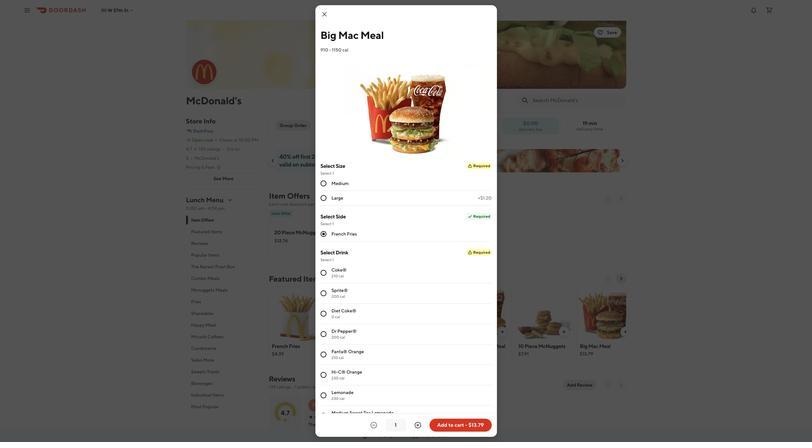 Task type: vqa. For each thing, say whether or not it's contained in the screenshot.
topmost medium
yes



Task type: locate. For each thing, give the bounding box(es) containing it.
1 200 from the top
[[332, 294, 340, 299]]

offers for item offers limit one discount per order
[[287, 191, 310, 201]]

0 vertical spatial see
[[214, 176, 222, 181]]

most popular
[[191, 405, 219, 410]]

french fries image
[[269, 287, 327, 341]]

combo meals button
[[186, 273, 261, 285]]

featured items heading
[[269, 274, 324, 284]]

1 left public
[[295, 385, 297, 390]]

coffees
[[208, 335, 224, 340]]

medium inside the select drink group
[[332, 411, 349, 416]]

decrease quantity by 1 image
[[370, 422, 378, 430]]

french inside select side group
[[332, 232, 346, 237]]

0 vertical spatial 200
[[332, 294, 340, 299]]

57th
[[113, 8, 123, 13]]

reviews inside "button"
[[191, 241, 208, 246]]

1 for size
[[333, 171, 334, 176]]

on inside 40% off first 2 orders up to $10 off with 40welcome, valid on subtotals $15
[[293, 161, 299, 168]]

see inside see more button
[[214, 176, 222, 181]]

item offers heading
[[269, 191, 310, 201]]

items left coke® 210 cal
[[303, 275, 324, 284]]

1 inside select side select 1
[[333, 222, 334, 226]]

reviews inside reviews 135 ratings • 1 public review
[[269, 375, 295, 384]]

required inside select side group
[[474, 214, 491, 219]]

popular down individual items
[[203, 405, 219, 410]]

0 vertical spatial big
[[321, 29, 337, 41]]

None radio
[[321, 195, 327, 201], [321, 270, 327, 276], [321, 291, 327, 297], [321, 393, 327, 399], [321, 195, 327, 201], [321, 270, 327, 276], [321, 291, 327, 297], [321, 393, 327, 399]]

1 horizontal spatial mac
[[589, 344, 599, 350]]

210 down fanta®
[[332, 356, 338, 361]]

1 vertical spatial ratings
[[277, 385, 291, 390]]

delivery inside $0.00 delivery fee
[[519, 127, 535, 132]]

- right the am
[[205, 206, 207, 211]]

items inside featured items heading
[[303, 275, 324, 284]]

1 vertical spatial fries
[[191, 300, 201, 305]]

1 vertical spatial 230
[[332, 397, 339, 401]]

item offers limit one discount per order
[[269, 191, 327, 207]]

0 vertical spatial 4.7
[[186, 147, 192, 152]]

1 vertical spatial previous button of carousel image
[[606, 197, 611, 202]]

cal down the c®
[[340, 376, 345, 381]]

select left drink
[[321, 250, 335, 256]]

beverages button
[[186, 378, 261, 390]]

pricing & fees
[[186, 165, 215, 170]]

0 vertical spatial orange
[[349, 349, 364, 355]]

0 horizontal spatial off
[[293, 153, 300, 160]]

cal up d
[[340, 397, 345, 401]]

4 select from the top
[[321, 222, 332, 226]]

piece inside 10 piece mcnuggets $7.91
[[525, 344, 538, 350]]

reviews down $4.39
[[269, 375, 295, 384]]

0 horizontal spatial 135
[[199, 147, 206, 152]]

coke® down select drink select 1 on the bottom left of page
[[332, 268, 347, 273]]

piece inside 20 piece mcnuggets $12.74
[[282, 230, 295, 236]]

public
[[298, 385, 311, 390]]

cal inside diet coke® 0 cal
[[335, 315, 340, 320]]

piece inside 10 piece mcnuggets meal $13.99
[[340, 344, 353, 350]]

10 for 10 piece mcnuggets
[[519, 344, 524, 350]]

135 up $ • mcdonald's
[[199, 147, 206, 152]]

$13.99
[[334, 359, 348, 364]]

mccafe coffees
[[191, 335, 224, 340]]

medium inside select size group
[[332, 181, 349, 186]]

2 cheeseburger meal
[[457, 344, 506, 350]]

items up reviews "button"
[[211, 229, 223, 235]]

offers up discount
[[287, 191, 310, 201]]

0 vertical spatial fries
[[347, 232, 357, 237]]

1 horizontal spatial fries
[[289, 344, 300, 350]]

2 add item to cart image from the left
[[562, 330, 567, 335]]

0 vertical spatial lemonade
[[332, 390, 354, 396]]

big inside big mac meal $13.79
[[580, 344, 588, 350]]

4.7 up of 5 stars
[[281, 409, 290, 417]]

open menu image
[[23, 6, 31, 14]]

select size group
[[321, 163, 492, 206]]

200 inside dr pepper® 200 cal
[[332, 335, 340, 340]]

1 delivery from the left
[[577, 127, 594, 132]]

mcnuggets for $7.91
[[539, 344, 566, 350]]

1 vertical spatial coke®
[[342, 309, 357, 314]]

select up coke® 210 cal
[[321, 258, 332, 263]]

am
[[198, 206, 204, 211]]

item inside item offers limit one discount per order
[[269, 191, 286, 201]]

mcdonald's up pricing & fees button
[[195, 156, 219, 161]]

items up most popular button
[[213, 393, 224, 398]]

subtotals
[[300, 161, 324, 168]]

0 horizontal spatial add
[[438, 422, 448, 429]]

add item to cart image for big mac meal
[[624, 330, 629, 335]]

pepper®
[[338, 329, 357, 334]]

1 vertical spatial 2
[[457, 344, 460, 350]]

condiments
[[191, 346, 217, 351]]

0 horizontal spatial add item to cart image
[[500, 330, 505, 335]]

1 horizontal spatial more
[[223, 176, 234, 181]]

french inside the french fries $4.39
[[272, 344, 288, 350]]

off left 'first'
[[293, 153, 300, 160]]

meal inside big mac meal $13.79
[[600, 344, 611, 350]]

10 up $7.91
[[519, 344, 524, 350]]

2 vertical spatial fries
[[289, 344, 300, 350]]

add item to cart image for 2 cheeseburger meal
[[500, 330, 505, 335]]

1 vertical spatial 4.7
[[281, 409, 290, 417]]

select up french fries radio
[[321, 222, 332, 226]]

see left "all" at the right bottom of page
[[413, 422, 420, 427]]

cal down fanta®
[[339, 356, 344, 361]]

1 horizontal spatial off
[[358, 153, 366, 160]]

to right up
[[341, 153, 347, 160]]

item down 11:00
[[191, 218, 201, 223]]

french for french fries $4.39
[[272, 344, 288, 350]]

230
[[332, 376, 339, 381], [332, 397, 339, 401]]

230 up the pamela d
[[332, 397, 339, 401]]

lemonade up decrease quantity by 1 icon
[[372, 411, 394, 416]]

meal for 2 cheeseburger meal
[[495, 344, 506, 350]]

$15
[[325, 161, 334, 168]]

medium sweet tea lemonade
[[332, 411, 394, 416]]

1 horizontal spatial piece
[[340, 344, 353, 350]]

• right now in the left top of the page
[[215, 138, 217, 143]]

piece for $7.91
[[525, 344, 538, 350]]

0 vertical spatial 230
[[332, 376, 339, 381]]

0 vertical spatial medium
[[332, 181, 349, 186]]

10 inside 10 piece mcnuggets meal $13.99
[[334, 344, 339, 350]]

2 200 from the top
[[332, 335, 340, 340]]

cal
[[343, 47, 349, 53], [339, 274, 344, 279], [340, 294, 345, 299], [335, 315, 340, 320], [340, 335, 345, 340], [339, 356, 344, 361], [340, 376, 345, 381], [340, 397, 345, 401]]

1 off from the left
[[293, 153, 300, 160]]

1 down $15
[[333, 171, 334, 176]]

mcnuggets inside 10 piece mcnuggets meal $13.99
[[354, 344, 381, 350]]

3 select from the top
[[321, 214, 335, 220]]

meals up the fries button
[[216, 288, 228, 293]]

shareables button
[[186, 308, 261, 320]]

of 5 stars
[[278, 429, 293, 434]]

3 add item to cart image from the left
[[624, 330, 629, 335]]

200 inside the sprite® 200 cal
[[332, 294, 340, 299]]

200 down sprite®
[[332, 294, 340, 299]]

mac inside "dialog"
[[339, 29, 359, 41]]

0 horizontal spatial 4.7
[[186, 147, 192, 152]]

cal up sprite®
[[339, 274, 344, 279]]

0 horizontal spatial big
[[321, 29, 337, 41]]

items inside featured items button
[[211, 229, 223, 235]]

select down $15
[[321, 171, 332, 176]]

french up $4.39
[[272, 344, 288, 350]]

mcnuggets inside 10 piece mcnuggets $7.91
[[539, 344, 566, 350]]

piece down dr pepper® 200 cal
[[340, 344, 353, 350]]

mac inside big mac meal $13.79
[[589, 344, 599, 350]]

10:30
[[239, 138, 251, 143]]

meals down the kerwin frost box
[[208, 276, 220, 281]]

2
[[312, 153, 315, 160], [457, 344, 460, 350]]

items inside popular items "button"
[[208, 253, 220, 258]]

Medium radio
[[321, 181, 327, 187]]

1 vertical spatial item
[[272, 211, 280, 216]]

previous image
[[606, 383, 611, 388]]

• right 11/11/23
[[350, 415, 352, 420]]

add review button
[[564, 380, 597, 391]]

pm
[[218, 206, 225, 211]]

side
[[336, 214, 346, 220]]

1 vertical spatial reviews
[[269, 375, 295, 384]]

2 210 from the top
[[332, 356, 338, 361]]

select left side
[[321, 214, 335, 220]]

french for french fries
[[332, 232, 346, 237]]

next button of carousel image
[[619, 276, 624, 282]]

$ • mcdonald's
[[186, 156, 219, 161]]

3 required from the top
[[474, 250, 491, 255]]

order up decrease quantity by 1 icon
[[371, 415, 382, 420]]

0 horizontal spatial mac
[[339, 29, 359, 41]]

- right cart
[[466, 422, 468, 429]]

0 horizontal spatial see
[[214, 176, 222, 181]]

delivery down $0.00
[[519, 127, 535, 132]]

0.6 mi
[[227, 147, 240, 152]]

happy meal
[[191, 323, 216, 328]]

ratings down reviews link
[[277, 385, 291, 390]]

- right 910
[[329, 47, 331, 53]]

1 vertical spatial more
[[203, 358, 214, 363]]

add item to cart image for 10 piece mcnuggets
[[562, 330, 567, 335]]

free
[[372, 433, 383, 439]]

1 horizontal spatial featured items
[[269, 275, 324, 284]]

0 horizontal spatial offers
[[201, 218, 214, 223]]

2 230 from the top
[[332, 397, 339, 401]]

1 horizontal spatial ratings
[[277, 385, 291, 390]]

2 horizontal spatial -
[[466, 422, 468, 429]]

closes
[[219, 138, 233, 143]]

0 horizontal spatial to
[[341, 153, 347, 160]]

-
[[329, 47, 331, 53], [205, 206, 207, 211], [466, 422, 468, 429]]

medium
[[332, 181, 349, 186], [332, 411, 349, 416]]

more right 'sides'
[[203, 358, 214, 363]]

2 right 'first'
[[312, 153, 315, 160]]

2 horizontal spatial mcnuggets
[[539, 344, 566, 350]]

mcnuggets inside 20 piece mcnuggets $12.74
[[296, 230, 323, 236]]

more for sides more
[[203, 358, 214, 363]]

1 vertical spatial see
[[413, 422, 420, 427]]

210 up sprite®
[[332, 274, 338, 279]]

4.7 up $
[[186, 147, 192, 152]]

230 inside hi-c® orange 230 cal
[[332, 376, 339, 381]]

1 horizontal spatial $13.79
[[580, 352, 594, 357]]

0 vertical spatial next button of carousel image
[[620, 158, 625, 164]]

see for see more
[[214, 176, 222, 181]]

more up menu
[[223, 176, 234, 181]]

1 horizontal spatial 10
[[519, 344, 524, 350]]

valid
[[280, 161, 292, 168]]

1 horizontal spatial reviews
[[269, 375, 295, 384]]

add left review at the right bottom of the page
[[568, 383, 577, 388]]

increase quantity by 1 image
[[414, 422, 422, 430]]

more for see more
[[223, 176, 234, 181]]

0 vertical spatial required
[[474, 164, 491, 168]]

2 cheeseburger meal image
[[454, 287, 512, 341]]

next button of carousel image
[[620, 158, 625, 164], [619, 197, 624, 202]]

1 for side
[[333, 222, 334, 226]]

required inside the select drink group
[[474, 250, 491, 255]]

cal down sprite®
[[340, 294, 345, 299]]

to left cart
[[449, 422, 454, 429]]

select drink select 1
[[321, 250, 349, 263]]

add inside button
[[568, 383, 577, 388]]

1 vertical spatial french
[[272, 344, 288, 350]]

piece up $7.91
[[525, 344, 538, 350]]

0 vertical spatial featured
[[191, 229, 210, 235]]

fries for french fries $4.39
[[289, 344, 300, 350]]

required inside select size group
[[474, 164, 491, 168]]

lemonade up d
[[332, 390, 354, 396]]

1 vertical spatial meals
[[216, 288, 228, 293]]

big inside "dialog"
[[321, 29, 337, 41]]

reviews up popular items
[[191, 241, 208, 246]]

$13.79 inside button
[[469, 422, 484, 429]]

on left $20+
[[431, 433, 437, 439]]

hi-
[[332, 370, 338, 375]]

cal inside coke® 210 cal
[[339, 274, 344, 279]]

1 vertical spatial big
[[580, 344, 588, 350]]

$13.79 inside big mac meal $13.79
[[580, 352, 594, 357]]

diet coke® 0 cal
[[332, 309, 357, 320]]

cal right 0
[[335, 315, 340, 320]]

230 inside 'lemonade 230 cal'
[[332, 397, 339, 401]]

fries inside select side group
[[347, 232, 357, 237]]

first
[[301, 153, 311, 160]]

see inside see all link
[[413, 422, 420, 427]]

big
[[321, 29, 337, 41], [580, 344, 588, 350]]

reviews
[[191, 241, 208, 246], [269, 375, 295, 384]]

see down fees
[[214, 176, 222, 181]]

item down limit
[[272, 211, 280, 216]]

delivery
[[577, 127, 594, 132], [519, 127, 535, 132]]

big for big mac meal $13.79
[[580, 344, 588, 350]]

condiments button
[[186, 343, 261, 355]]

1 horizontal spatial 135
[[269, 385, 276, 390]]

1 horizontal spatial order
[[371, 415, 382, 420]]

orange
[[349, 349, 364, 355], [347, 370, 363, 375]]

mcchicken
[[395, 344, 422, 350]]

1 vertical spatial $13.79
[[469, 422, 484, 429]]

now
[[205, 138, 213, 143]]

offers for item offers
[[201, 218, 214, 223]]

pricing & fees button
[[186, 164, 222, 171]]

offers down 11:00 am - 4:59 pm
[[201, 218, 214, 223]]

ratings inside reviews 135 ratings • 1 public review
[[277, 385, 291, 390]]

10 inside 10 piece mcnuggets $7.91
[[519, 344, 524, 350]]

1 inside select drink select 1
[[333, 258, 334, 263]]

0 vertical spatial order
[[294, 123, 307, 128]]

add inside button
[[438, 422, 448, 429]]

order right group
[[294, 123, 307, 128]]

items for popular items "button"
[[208, 253, 220, 258]]

0 horizontal spatial 2
[[312, 153, 315, 160]]

0 horizontal spatial order
[[294, 123, 307, 128]]

2 10 from the left
[[519, 344, 524, 350]]

fries inside the french fries $4.39
[[289, 344, 300, 350]]

0 horizontal spatial fries
[[191, 300, 201, 305]]

meal for big mac meal $13.79
[[600, 344, 611, 350]]

previous button of carousel image for the bottom next button of carousel icon
[[606, 197, 611, 202]]

1 required from the top
[[474, 164, 491, 168]]

save
[[608, 30, 618, 35]]

1 vertical spatial mcdonald's
[[195, 156, 219, 161]]

see all
[[413, 422, 426, 427]]

2 medium from the top
[[332, 411, 349, 416]]

required for select drink
[[474, 250, 491, 255]]

1 vertical spatial medium
[[332, 411, 349, 416]]

1 vertical spatial mac
[[589, 344, 599, 350]]

popular up the
[[191, 253, 207, 258]]

piece for meal
[[340, 344, 353, 350]]

0 vertical spatial $13.79
[[580, 352, 594, 357]]

reviews 135 ratings • 1 public review
[[269, 375, 325, 390]]

2 required from the top
[[474, 214, 491, 219]]

1 horizontal spatial 2
[[457, 344, 460, 350]]

more
[[223, 176, 234, 181], [203, 358, 214, 363]]

1 horizontal spatial big
[[580, 344, 588, 350]]

1 horizontal spatial see
[[413, 422, 420, 427]]

0 vertical spatial 210
[[332, 274, 338, 279]]

select drink group
[[321, 250, 492, 443]]

cal inside fanta® orange 210 cal
[[339, 356, 344, 361]]

store
[[186, 117, 202, 125]]

piece
[[282, 230, 295, 236], [340, 344, 353, 350], [525, 344, 538, 350]]

meal inside "dialog"
[[361, 29, 384, 41]]

0 vertical spatial french
[[332, 232, 346, 237]]

off
[[293, 153, 300, 160], [358, 153, 366, 160]]

add to cart - $13.79
[[438, 422, 484, 429]]

1 vertical spatial featured
[[269, 275, 302, 284]]

1 vertical spatial lemonade
[[372, 411, 394, 416]]

$12.74
[[275, 239, 288, 244]]

200 down dr
[[332, 335, 340, 340]]

off right $10
[[358, 153, 366, 160]]

6 select from the top
[[321, 258, 332, 263]]

medium down d
[[332, 411, 349, 416]]

0 vertical spatial popular
[[191, 253, 207, 258]]

cheeseburger
[[461, 344, 494, 350]]

orange right the c®
[[347, 370, 363, 375]]

1 horizontal spatial featured
[[269, 275, 302, 284]]

0 vertical spatial 2
[[312, 153, 315, 160]]

1 10 from the left
[[334, 344, 339, 350]]

135 down reviews link
[[269, 385, 276, 390]]

add up $20+
[[438, 422, 448, 429]]

0 vertical spatial on
[[293, 161, 299, 168]]

featured items
[[191, 229, 223, 235], [269, 275, 324, 284]]

cal down pepper®
[[340, 335, 345, 340]]

1 horizontal spatial add
[[568, 383, 577, 388]]

sweets treats
[[191, 370, 220, 375]]

see
[[214, 176, 222, 181], [413, 422, 420, 427]]

10 down dr pepper® 200 cal
[[334, 344, 339, 350]]

1 add item to cart image from the left
[[500, 330, 505, 335]]

10 piece mcnuggets $7.91
[[519, 344, 566, 357]]

select down orders
[[321, 163, 335, 169]]

0 vertical spatial mcdonald's
[[186, 94, 242, 107]]

select
[[321, 163, 335, 169], [321, 171, 332, 176], [321, 214, 335, 220], [321, 222, 332, 226], [321, 250, 335, 256], [321, 258, 332, 263]]

0 vertical spatial to
[[341, 153, 347, 160]]

cal right 1150 at top
[[343, 47, 349, 53]]

$13.79 right cart
[[469, 422, 484, 429]]

111 w 57th st button
[[101, 8, 134, 13]]

piece for $12.74
[[282, 230, 295, 236]]

items inside the individual items 'button'
[[213, 393, 224, 398]]

0 horizontal spatial featured items
[[191, 229, 223, 235]]

1 210 from the top
[[332, 274, 338, 279]]

1 up the french fries at left
[[333, 222, 334, 226]]

previous button of carousel image
[[270, 158, 276, 164], [606, 197, 611, 202], [606, 276, 611, 282]]

mcdonald's image
[[186, 21, 627, 89], [192, 60, 217, 84]]

1 vertical spatial add
[[438, 422, 448, 429]]

None radio
[[321, 311, 327, 317], [321, 332, 327, 337], [321, 352, 327, 358], [321, 373, 327, 378], [321, 311, 327, 317], [321, 332, 327, 337], [321, 352, 327, 358], [321, 373, 327, 378]]

french down select side select 1
[[332, 232, 346, 237]]

2 vertical spatial item
[[191, 218, 201, 223]]

0 vertical spatial coke®
[[332, 268, 347, 273]]

1 medium from the top
[[332, 181, 349, 186]]

10 for 10 piece mcnuggets meal
[[334, 344, 339, 350]]

0 vertical spatial add
[[568, 383, 577, 388]]

item up limit
[[269, 191, 286, 201]]

$
[[186, 156, 189, 161]]

1 vertical spatial popular
[[203, 405, 219, 410]]

1 vertical spatial orange
[[347, 370, 363, 375]]

1 vertical spatial required
[[474, 214, 491, 219]]

mcchicken image
[[393, 287, 450, 341]]

210 inside coke® 210 cal
[[332, 274, 338, 279]]

piece right 20
[[282, 230, 295, 236]]

c®
[[338, 370, 346, 375]]

items
[[211, 229, 223, 235], [208, 253, 220, 258], [303, 275, 324, 284], [213, 393, 224, 398]]

discount
[[289, 202, 307, 207]]

popular inside "button"
[[191, 253, 207, 258]]

1 up coke® 210 cal
[[333, 258, 334, 263]]

popular inside button
[[203, 405, 219, 410]]

cart
[[455, 422, 465, 429]]

French Fries radio
[[321, 231, 327, 237]]

0 horizontal spatial reviews
[[191, 241, 208, 246]]

0 vertical spatial meals
[[208, 276, 220, 281]]

• left public
[[292, 385, 294, 390]]

coke® right diet
[[342, 309, 357, 314]]

time
[[594, 127, 604, 132]]

11/11/23
[[336, 415, 350, 420]]

0 horizontal spatial $13.79
[[469, 422, 484, 429]]

shareables
[[191, 311, 214, 316]]

min
[[589, 120, 598, 127]]

1 vertical spatial 200
[[332, 335, 340, 340]]

medium up large
[[332, 181, 349, 186]]

add item to cart image
[[500, 330, 505, 335], [562, 330, 567, 335], [624, 330, 629, 335]]

1 horizontal spatial on
[[431, 433, 437, 439]]

coke® inside diet coke® 0 cal
[[342, 309, 357, 314]]

offers inside item offers limit one discount per order
[[287, 191, 310, 201]]

orange right fanta®
[[349, 349, 364, 355]]

on right valid
[[293, 161, 299, 168]]

store info
[[186, 117, 216, 125]]

items up the kerwin frost box
[[208, 253, 220, 258]]

delivery left time
[[577, 127, 594, 132]]

ratings down now in the left top of the page
[[207, 147, 221, 152]]

popular
[[191, 253, 207, 258], [203, 405, 219, 410]]

2 vertical spatial required
[[474, 250, 491, 255]]

add item to cart image
[[315, 330, 320, 335]]

1 230 from the top
[[332, 376, 339, 381]]

0 horizontal spatial more
[[203, 358, 214, 363]]

$13.79 up review at the right bottom of the page
[[580, 352, 594, 357]]

Current quantity is 1 number field
[[390, 422, 403, 429]]

0 horizontal spatial french
[[272, 344, 288, 350]]

1 inside 'select size select 1'
[[333, 171, 334, 176]]

2 left cheeseburger
[[457, 344, 460, 350]]

fees
[[205, 165, 215, 170]]

add for add to cart - $13.79
[[438, 422, 448, 429]]

dr
[[332, 329, 337, 334]]

close big mac meal image
[[321, 10, 329, 18]]

st
[[124, 8, 129, 13]]

1 horizontal spatial offers
[[287, 191, 310, 201]]

item for item offers
[[191, 218, 201, 223]]

pamela
[[323, 403, 340, 409]]

230 down hi-
[[332, 376, 339, 381]]

$13.79
[[580, 352, 594, 357], [469, 422, 484, 429]]

1 vertical spatial on
[[431, 433, 437, 439]]

• left the 0.6
[[223, 147, 225, 152]]

1 horizontal spatial delivery
[[577, 127, 594, 132]]

mcdonald's up info
[[186, 94, 242, 107]]

1150
[[332, 47, 342, 53]]

135 ratings •
[[199, 147, 225, 152]]

2 delivery from the left
[[519, 127, 535, 132]]

meals for combo meals
[[208, 276, 220, 281]]



Task type: describe. For each thing, give the bounding box(es) containing it.
$4.39
[[272, 352, 284, 357]]

2 inside button
[[457, 344, 460, 350]]

pamela d
[[323, 403, 345, 409]]

order inside group order button
[[294, 123, 307, 128]]

see for see all
[[413, 422, 420, 427]]

cal inside hi-c® orange 230 cal
[[340, 376, 345, 381]]

cal inside the sprite® 200 cal
[[340, 294, 345, 299]]

135 inside reviews 135 ratings • 1 public review
[[269, 385, 276, 390]]

19
[[583, 120, 588, 127]]

1 vertical spatial next button of carousel image
[[619, 197, 624, 202]]

notification bell image
[[751, 6, 758, 14]]

1 vertical spatial featured items
[[269, 275, 324, 284]]

select size select 1
[[321, 163, 346, 176]]

most
[[191, 405, 202, 410]]

- inside add to cart - $13.79 button
[[466, 422, 468, 429]]

item offers
[[191, 218, 214, 223]]

cal inside 'lemonade 230 cal'
[[340, 397, 345, 401]]

box
[[227, 264, 235, 270]]

big mac meal
[[321, 29, 384, 41]]

1 horizontal spatial 4.7
[[281, 409, 290, 417]]

review
[[311, 385, 325, 390]]

fries for french fries
[[347, 232, 357, 237]]

featured items button
[[186, 226, 261, 238]]

p
[[313, 402, 317, 409]]

orange inside hi-c® orange 230 cal
[[347, 370, 363, 375]]

previous button of carousel image for next button of carousel image at the right of the page
[[606, 276, 611, 282]]

to inside button
[[449, 422, 454, 429]]

sweets treats button
[[186, 366, 261, 378]]

$7.91
[[519, 352, 529, 357]]

40welcome,
[[379, 153, 418, 160]]

individual items button
[[186, 390, 261, 401]]

fee
[[536, 127, 543, 132]]

mac for big mac meal
[[339, 29, 359, 41]]

with
[[367, 153, 378, 160]]

0 horizontal spatial lemonade
[[332, 390, 354, 396]]

item for item offer
[[272, 211, 280, 216]]

add for add review
[[568, 383, 577, 388]]

mcnuggets for $12.74
[[296, 230, 323, 236]]

group order
[[280, 123, 307, 128]]

dashpass
[[193, 128, 213, 134]]

of
[[278, 429, 281, 434]]

40% off first 2 orders up to $10 off with 40welcome, valid on subtotals $15
[[280, 153, 418, 168]]

sprite®
[[332, 288, 348, 293]]

1 select from the top
[[321, 163, 335, 169]]

20 piece mcnuggets $12.74
[[275, 230, 323, 244]]

add to cart - $13.79 button
[[430, 419, 492, 432]]

• right $
[[191, 156, 193, 161]]

limit
[[269, 202, 280, 207]]

cal inside dr pepper® 200 cal
[[340, 335, 345, 340]]

tea
[[364, 411, 371, 416]]

order
[[316, 202, 327, 207]]

111
[[101, 8, 107, 13]]

medium for medium
[[332, 181, 349, 186]]

11:00
[[186, 206, 197, 211]]

large
[[332, 196, 344, 201]]

2 cheeseburger meal button
[[454, 287, 512, 368]]

most popular button
[[186, 401, 261, 413]]

fanta®
[[332, 349, 348, 355]]

medium for medium sweet tea lemonade
[[332, 411, 349, 416]]

frost
[[215, 264, 226, 270]]

0 items, open order cart image
[[766, 6, 774, 14]]

2 select from the top
[[321, 171, 332, 176]]

10 piece mcnuggets image
[[516, 287, 574, 341]]

0 horizontal spatial ratings
[[207, 147, 221, 152]]

mcnuggets meals button
[[186, 285, 261, 296]]

the kerwin frost box button
[[186, 261, 261, 273]]

• doordash order
[[350, 415, 382, 420]]

• closes at 10:30 pm
[[215, 138, 259, 143]]

to inside 40% off first 2 orders up to $10 off with 40welcome, valid on subtotals $15
[[341, 153, 347, 160]]

select side group
[[321, 214, 492, 242]]

required for select side
[[474, 214, 491, 219]]

5 select from the top
[[321, 250, 335, 256]]

0 vertical spatial -
[[329, 47, 331, 53]]

fanta® orange 210 cal
[[332, 349, 364, 361]]

• inside reviews 135 ratings • 1 public review
[[292, 385, 294, 390]]

d
[[341, 403, 345, 409]]

1 vertical spatial order
[[371, 415, 382, 420]]

meal for big mac meal
[[361, 29, 384, 41]]

featured inside button
[[191, 229, 210, 235]]

mcnuggets meals
[[191, 288, 228, 293]]

mi
[[235, 147, 240, 152]]

open
[[192, 138, 204, 143]]

orange inside fanta® orange 210 cal
[[349, 349, 364, 355]]

mcnuggets for meal
[[354, 344, 381, 350]]

2 inside 40% off first 2 orders up to $10 off with 40welcome, valid on subtotals $15
[[312, 153, 315, 160]]

meals for mcnuggets meals
[[216, 288, 228, 293]]

required for select size
[[474, 164, 491, 168]]

1 for drink
[[333, 258, 334, 263]]

one
[[281, 202, 288, 207]]

sweet
[[350, 411, 363, 416]]

big for big mac meal
[[321, 29, 337, 41]]

sides more
[[191, 358, 214, 363]]

910 - 1150 cal
[[321, 47, 349, 53]]

fries inside button
[[191, 300, 201, 305]]

mac for big mac meal $13.79
[[589, 344, 599, 350]]

big mac meal dialog
[[316, 5, 497, 443]]

1 inside reviews 135 ratings • 1 public review
[[295, 385, 297, 390]]

group
[[280, 123, 293, 128]]

french fries $4.39
[[272, 344, 300, 357]]

111 w 57th st
[[101, 8, 129, 13]]

&
[[202, 165, 204, 170]]

items for featured items button
[[211, 229, 223, 235]]

big mac meal image
[[578, 287, 635, 341]]

Item Search search field
[[533, 97, 622, 104]]

beverages
[[191, 381, 213, 386]]

1 horizontal spatial lemonade
[[372, 411, 394, 416]]

items for the individual items 'button'
[[213, 393, 224, 398]]

review
[[577, 383, 593, 388]]

19 min delivery time
[[577, 120, 604, 132]]

meal inside 10 piece mcnuggets meal $13.99
[[334, 351, 345, 357]]

5
[[282, 429, 284, 434]]

orders
[[316, 153, 333, 160]]

hi-c® orange 230 cal
[[332, 370, 363, 381]]

kerwin
[[200, 264, 215, 270]]

0 horizontal spatial -
[[205, 206, 207, 211]]

10 piece mcnuggets meal image
[[331, 287, 389, 341]]

reviews for reviews 135 ratings • 1 public review
[[269, 375, 295, 384]]

item for item offers limit one discount per order
[[269, 191, 286, 201]]

featured items inside featured items button
[[191, 229, 223, 235]]

2 off from the left
[[358, 153, 366, 160]]

mcnuggetsⓡ
[[398, 433, 430, 439]]

reviews for reviews
[[191, 241, 208, 246]]

featured inside heading
[[269, 275, 302, 284]]

up
[[334, 153, 340, 160]]

see more
[[214, 176, 234, 181]]

$0.00
[[524, 120, 538, 126]]

popular items
[[191, 253, 220, 258]]

210 inside fanta® orange 210 cal
[[332, 356, 338, 361]]

next image
[[619, 383, 624, 388]]

mccafe coffees button
[[186, 331, 261, 343]]

see all link
[[407, 396, 432, 443]]

the kerwin frost box
[[191, 264, 235, 270]]

french fries
[[332, 232, 357, 237]]

individual
[[191, 393, 212, 398]]

doordash
[[353, 415, 371, 420]]

menu
[[206, 196, 224, 204]]

0 vertical spatial previous button of carousel image
[[270, 158, 276, 164]]

delivery inside 19 min delivery time
[[577, 127, 594, 132]]

w
[[108, 8, 113, 13]]



